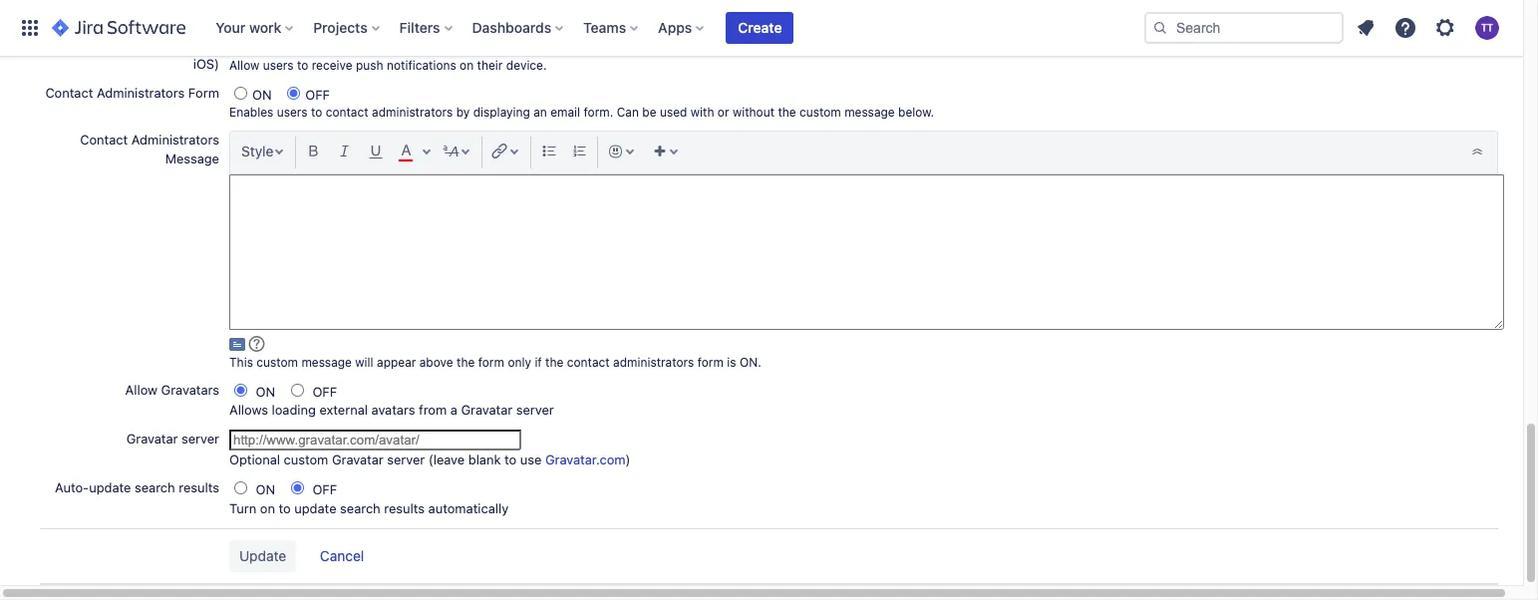 Task type: vqa. For each thing, say whether or not it's contained in the screenshot.
Primary ELEMENT
yes



Task type: describe. For each thing, give the bounding box(es) containing it.
dashboards button
[[466, 12, 572, 44]]

off allow users to receive push notifications on their device.
[[229, 39, 547, 72]]

for
[[363, 10, 379, 25]]

with
[[691, 105, 714, 120]]

entering
[[382, 10, 429, 25]]

contact administrators message
[[80, 132, 219, 167]]

use
[[520, 452, 542, 468]]

push
[[52, 37, 82, 53]]

push notifications (android, ios)
[[52, 37, 219, 71]]

dashboards
[[472, 19, 552, 36]]

receive
[[312, 57, 353, 72]]

navigator
[[629, 10, 681, 25]]

to for off turn on to update search results automatically
[[279, 501, 291, 517]]

update inside off turn on to update search results automatically
[[294, 501, 337, 517]]

loading
[[272, 402, 316, 418]]

1 vertical spatial message
[[302, 355, 352, 370]]

Search field
[[1145, 12, 1344, 44]]

if
[[535, 355, 542, 370]]

message inside 'off enables users to contact administrators by displaying an email form. can be used with or without the custom message below.'
[[845, 105, 895, 120]]

off allows loading external avatars from a gravatar server
[[229, 384, 554, 418]]

help image
[[1394, 16, 1418, 40]]

projects button
[[307, 12, 388, 44]]

ON radio
[[234, 87, 247, 100]]

3 on from the top
[[252, 384, 286, 400]]

optional custom gravatar server (leave blank to use gravatar.com )
[[229, 452, 631, 468]]

is
[[727, 355, 737, 370]]

will
[[355, 355, 374, 370]]

contact inside 'off enables users to contact administrators by displaying an email form. can be used with or without the custom message below.'
[[326, 105, 369, 120]]

email
[[551, 105, 580, 120]]

avatars
[[372, 402, 415, 418]]

create
[[738, 19, 782, 36]]

gravatar.com link
[[545, 452, 626, 468]]

OFF radio
[[287, 87, 300, 100]]

auto-update search results
[[55, 480, 219, 496]]

contact for contact administrators form
[[45, 85, 93, 100]]

the right 'in'
[[517, 10, 535, 25]]

contact administrators form
[[45, 85, 219, 100]]

off enables users to contact administrators by displaying an email form. can be used with or without the custom message below.
[[229, 87, 935, 120]]

push
[[356, 57, 384, 72]]

displaying
[[473, 105, 530, 120]]

server inside 'off allows loading external avatars from a gravatar server'
[[516, 402, 554, 418]]

optional
[[229, 452, 280, 468]]

apps
[[658, 19, 692, 36]]

from
[[419, 402, 447, 418]]

complete
[[307, 10, 360, 25]]

used
[[660, 105, 687, 120]]

auto-
[[55, 480, 89, 496]]

2 vertical spatial gravatar
[[332, 452, 384, 468]]

your profile and settings image
[[1476, 16, 1500, 40]]

appswitcher icon image
[[18, 16, 42, 40]]

blank
[[468, 452, 501, 468]]

notifications inside off allow users to receive push notifications on their device.
[[387, 57, 456, 72]]

(android,
[[163, 37, 219, 53]]

ON radio
[[234, 39, 247, 52]]

this
[[229, 355, 253, 370]]

administrators for message
[[131, 132, 219, 148]]

results inside off turn on to update search results automatically
[[384, 501, 425, 517]]

administrators inside 'off enables users to contact administrators by displaying an email form. can be used with or without the custom message below.'
[[372, 105, 453, 120]]

off for avatars
[[313, 384, 337, 400]]

(leave
[[429, 452, 465, 468]]

2 on from the top
[[252, 87, 272, 102]]

1 form from the left
[[478, 355, 505, 370]]

search image
[[1153, 20, 1169, 36]]

on.
[[740, 355, 762, 370]]

gravatar inside 'off allows loading external avatars from a gravatar server'
[[461, 402, 513, 418]]

2 vertical spatial server
[[387, 452, 425, 468]]

an
[[534, 105, 547, 120]]

)
[[626, 452, 631, 468]]

style link
[[235, 137, 293, 169]]

allow gravatars
[[125, 382, 219, 398]]

1 vertical spatial administrators
[[613, 355, 694, 370]]

gravatars
[[161, 382, 219, 398]]

get local help about wiki markup help image
[[249, 336, 265, 352]]

apps button
[[652, 12, 712, 44]]

your work
[[216, 19, 281, 36]]

1 vertical spatial server
[[182, 431, 219, 447]]

advanced
[[538, 10, 593, 25]]

their
[[477, 57, 503, 72]]

create button
[[726, 12, 794, 44]]

your work button
[[210, 12, 301, 44]]

enables auto-complete for entering jql queries in the advanced issue navigator
[[229, 10, 681, 25]]

gravatar.com
[[545, 452, 626, 468]]

contact for contact administrators message
[[80, 132, 128, 148]]

users for off allow users to receive push notifications on their device.
[[263, 57, 294, 72]]

1 on from the top
[[252, 39, 272, 55]]



Task type: locate. For each thing, give the bounding box(es) containing it.
administrators down push notifications (android, ios)
[[97, 85, 185, 100]]

message left will
[[302, 355, 352, 370]]

0 horizontal spatial search
[[135, 480, 175, 496]]

None text field
[[229, 175, 1505, 331]]

users down off "option"
[[277, 105, 308, 120]]

banner containing your work
[[0, 0, 1524, 56]]

server
[[516, 402, 554, 418], [182, 431, 219, 447], [387, 452, 425, 468]]

the inside 'off enables users to contact administrators by displaying an email form. can be used with or without the custom message below.'
[[778, 105, 796, 120]]

cancel
[[320, 547, 364, 564]]

administrators
[[372, 105, 453, 120], [613, 355, 694, 370]]

2 horizontal spatial server
[[516, 402, 554, 418]]

ios)
[[193, 55, 219, 71]]

queries
[[458, 10, 500, 25]]

0 horizontal spatial contact
[[326, 105, 369, 120]]

filters button
[[394, 12, 460, 44]]

cancel link
[[310, 541, 374, 573]]

1 vertical spatial notifications
[[387, 57, 456, 72]]

device.
[[506, 57, 547, 72]]

off inside off allow users to receive push notifications on their device.
[[305, 39, 330, 55]]

gravatar server
[[126, 431, 219, 447]]

results down the gravatar server
[[179, 480, 219, 496]]

on right on radio
[[252, 87, 272, 102]]

update down the gravatar server
[[89, 480, 131, 496]]

off for receive
[[305, 39, 330, 55]]

custom inside 'off enables users to contact administrators by displaying an email form. can be used with or without the custom message below.'
[[800, 105, 841, 120]]

without
[[733, 105, 775, 120]]

0 horizontal spatial results
[[179, 480, 219, 496]]

1 vertical spatial on
[[260, 501, 275, 517]]

users up off "option"
[[263, 57, 294, 72]]

1 horizontal spatial server
[[387, 452, 425, 468]]

message left below.
[[845, 105, 895, 120]]

update up cancel
[[294, 501, 337, 517]]

0 vertical spatial update
[[89, 480, 131, 496]]

custom down the get local help about wiki markup help image
[[257, 355, 298, 370]]

to inside off turn on to update search results automatically
[[279, 501, 291, 517]]

external
[[320, 402, 368, 418]]

on inside off allow users to receive push notifications on their device.
[[460, 57, 474, 72]]

work
[[249, 19, 281, 36]]

be
[[642, 105, 657, 120]]

2 horizontal spatial gravatar
[[461, 402, 513, 418]]

style
[[241, 143, 274, 160]]

enables up on option
[[229, 10, 274, 25]]

settings image
[[1434, 16, 1458, 40]]

off turn on to update search results automatically
[[229, 482, 509, 517]]

1 vertical spatial allow
[[125, 382, 158, 398]]

on up allows at left bottom
[[252, 384, 286, 400]]

0 vertical spatial results
[[179, 480, 219, 496]]

custom for this custom message will appear above the form only if the contact administrators form is on.
[[257, 355, 298, 370]]

on inside off turn on to update search results automatically
[[260, 501, 275, 517]]

off inside 'off allows loading external avatars from a gravatar server'
[[313, 384, 337, 400]]

form.
[[584, 105, 614, 120]]

0 vertical spatial gravatar
[[461, 402, 513, 418]]

the right if
[[546, 355, 564, 370]]

1 vertical spatial administrators
[[131, 132, 219, 148]]

administrators up message
[[131, 132, 219, 148]]

enables inside 'off enables users to contact administrators by displaying an email form. can be used with or without the custom message below.'
[[229, 105, 274, 120]]

1 horizontal spatial message
[[845, 105, 895, 120]]

custom
[[800, 105, 841, 120], [257, 355, 298, 370], [284, 452, 328, 468]]

in
[[503, 10, 513, 25]]

users
[[263, 57, 294, 72], [277, 105, 308, 120]]

banner
[[0, 0, 1524, 56]]

results
[[179, 480, 219, 496], [384, 501, 425, 517]]

server down gravatars
[[182, 431, 219, 447]]

1 vertical spatial enables
[[229, 105, 274, 120]]

search down the gravatar server
[[135, 480, 175, 496]]

0 vertical spatial notifications
[[85, 37, 160, 53]]

server down if
[[516, 402, 554, 418]]

1 vertical spatial contact
[[567, 355, 610, 370]]

0 vertical spatial message
[[845, 105, 895, 120]]

0 horizontal spatial server
[[182, 431, 219, 447]]

to up off "option"
[[297, 57, 308, 72]]

4 on from the top
[[252, 482, 286, 498]]

off inside 'off enables users to contact administrators by displaying an email form. can be used with or without the custom message below.'
[[305, 87, 330, 102]]

administrators left the by
[[372, 105, 453, 120]]

to left use
[[505, 452, 517, 468]]

allow
[[229, 57, 260, 72], [125, 382, 158, 398]]

your
[[216, 19, 246, 36]]

to inside 'off enables users to contact administrators by displaying an email form. can be used with or without the custom message below.'
[[311, 105, 322, 120]]

administrators inside contact administrators message
[[131, 132, 219, 148]]

message
[[165, 151, 219, 167]]

teams button
[[578, 12, 646, 44]]

0 vertical spatial search
[[135, 480, 175, 496]]

1 horizontal spatial allow
[[229, 57, 260, 72]]

2 form from the left
[[698, 355, 724, 370]]

0 vertical spatial on
[[460, 57, 474, 72]]

search inside off turn on to update search results automatically
[[340, 501, 381, 517]]

1 horizontal spatial gravatar
[[332, 452, 384, 468]]

off right off "option"
[[305, 87, 330, 102]]

on
[[460, 57, 474, 72], [260, 501, 275, 517]]

users inside off allow users to receive push notifications on their device.
[[263, 57, 294, 72]]

results down optional custom gravatar server (leave blank to use gravatar.com )
[[384, 501, 425, 517]]

enables down on radio
[[229, 105, 274, 120]]

contact
[[326, 105, 369, 120], [567, 355, 610, 370]]

appear
[[377, 355, 416, 370]]

1 horizontal spatial on
[[460, 57, 474, 72]]

1 horizontal spatial update
[[294, 501, 337, 517]]

off
[[305, 39, 330, 55], [305, 87, 330, 102], [313, 384, 337, 400], [313, 482, 337, 498]]

contact inside contact administrators message
[[80, 132, 128, 148]]

0 horizontal spatial allow
[[125, 382, 158, 398]]

1 vertical spatial custom
[[257, 355, 298, 370]]

or
[[718, 105, 729, 120]]

users for off enables users to contact administrators by displaying an email form. can be used with or without the custom message below.
[[277, 105, 308, 120]]

primary element
[[12, 0, 1145, 56]]

to down receive at the left top of page
[[311, 105, 322, 120]]

below.
[[899, 105, 935, 120]]

0 horizontal spatial administrators
[[372, 105, 453, 120]]

on
[[252, 39, 272, 55], [252, 87, 272, 102], [252, 384, 286, 400], [252, 482, 286, 498]]

contact down contact administrators form
[[80, 132, 128, 148]]

teams
[[584, 19, 626, 36]]

1 horizontal spatial search
[[340, 501, 381, 517]]

2 enables from the top
[[229, 105, 274, 120]]

issue
[[596, 10, 625, 25]]

this custom message will appear above the form only if the contact administrators form is on.
[[229, 355, 762, 370]]

None radio
[[291, 482, 304, 495]]

0 vertical spatial contact
[[326, 105, 369, 120]]

1 horizontal spatial form
[[698, 355, 724, 370]]

contact right if
[[567, 355, 610, 370]]

1 vertical spatial contact
[[80, 132, 128, 148]]

the right above
[[457, 355, 475, 370]]

form
[[188, 85, 219, 100]]

0 vertical spatial custom
[[800, 105, 841, 120]]

1 horizontal spatial results
[[384, 501, 425, 517]]

gravatar
[[461, 402, 513, 418], [126, 431, 178, 447], [332, 452, 384, 468]]

to right turn
[[279, 501, 291, 517]]

only
[[508, 355, 532, 370]]

notifications
[[85, 37, 160, 53], [387, 57, 456, 72]]

users inside 'off enables users to contact administrators by displaying an email form. can be used with or without the custom message below.'
[[277, 105, 308, 120]]

jira software image
[[52, 16, 186, 40], [52, 16, 186, 40]]

1 horizontal spatial contact
[[567, 355, 610, 370]]

http://www.gravatar.com/avatar/ text field
[[229, 430, 522, 451]]

0 vertical spatial contact
[[45, 85, 93, 100]]

0 vertical spatial users
[[263, 57, 294, 72]]

off for contact
[[305, 87, 330, 102]]

server down 'http://www.gravatar.com/avatar/' "text field"
[[387, 452, 425, 468]]

administrators left is
[[613, 355, 694, 370]]

allow inside off allow users to receive push notifications on their device.
[[229, 57, 260, 72]]

off up receive at the left top of page
[[305, 39, 330, 55]]

auto-
[[277, 10, 307, 25]]

custom right the without
[[800, 105, 841, 120]]

on right turn
[[260, 501, 275, 517]]

0 horizontal spatial gravatar
[[126, 431, 178, 447]]

0 horizontal spatial message
[[302, 355, 352, 370]]

off up cancel
[[313, 482, 337, 498]]

custom for optional custom gravatar server (leave blank to use gravatar.com )
[[284, 452, 328, 468]]

notifications up contact administrators form
[[85, 37, 160, 53]]

a
[[451, 402, 458, 418]]

allow down on option
[[229, 57, 260, 72]]

turn
[[229, 501, 257, 517]]

0 vertical spatial server
[[516, 402, 554, 418]]

0 horizontal spatial notifications
[[85, 37, 160, 53]]

on up turn
[[252, 482, 286, 498]]

contact down push
[[45, 85, 93, 100]]

search
[[135, 480, 175, 496], [340, 501, 381, 517]]

projects
[[313, 19, 368, 36]]

0 horizontal spatial update
[[89, 480, 131, 496]]

0 vertical spatial administrators
[[372, 105, 453, 120]]

allows
[[229, 402, 268, 418]]

enables
[[229, 10, 274, 25], [229, 105, 274, 120]]

on down the work at the left
[[252, 39, 272, 55]]

on left 'their' on the top left of page
[[460, 57, 474, 72]]

1 horizontal spatial administrators
[[613, 355, 694, 370]]

automatically
[[428, 501, 509, 517]]

to for off enables users to contact administrators by displaying an email form. can be used with or without the custom message below.
[[311, 105, 322, 120]]

administrators for form
[[97, 85, 185, 100]]

message
[[845, 105, 895, 120], [302, 355, 352, 370]]

0 vertical spatial administrators
[[97, 85, 185, 100]]

by
[[456, 105, 470, 120]]

notifications down filters dropdown button
[[387, 57, 456, 72]]

1 vertical spatial gravatar
[[126, 431, 178, 447]]

None radio
[[234, 384, 247, 397], [291, 384, 304, 397], [234, 482, 247, 495], [234, 384, 247, 397], [291, 384, 304, 397], [234, 482, 247, 495]]

2 vertical spatial custom
[[284, 452, 328, 468]]

gravatar up auto-update search results
[[126, 431, 178, 447]]

jql
[[432, 10, 455, 25]]

can
[[617, 105, 639, 120]]

1 vertical spatial results
[[384, 501, 425, 517]]

update
[[89, 480, 131, 496], [294, 501, 337, 517]]

contact down receive at the left top of page
[[326, 105, 369, 120]]

None submit
[[229, 540, 296, 572]]

the
[[517, 10, 535, 25], [778, 105, 796, 120], [457, 355, 475, 370], [546, 355, 564, 370]]

allow left gravatars
[[125, 382, 158, 398]]

0 vertical spatial allow
[[229, 57, 260, 72]]

form
[[478, 355, 505, 370], [698, 355, 724, 370]]

1 horizontal spatial notifications
[[387, 57, 456, 72]]

above
[[420, 355, 453, 370]]

the right the without
[[778, 105, 796, 120]]

gravatar down 'http://www.gravatar.com/avatar/' "text field"
[[332, 452, 384, 468]]

1 enables from the top
[[229, 10, 274, 25]]

form left 'only'
[[478, 355, 505, 370]]

to
[[297, 57, 308, 72], [311, 105, 322, 120], [505, 452, 517, 468], [279, 501, 291, 517]]

filters
[[400, 19, 440, 36]]

to for off allow users to receive push notifications on their device.
[[297, 57, 308, 72]]

0 horizontal spatial form
[[478, 355, 505, 370]]

form left is
[[698, 355, 724, 370]]

off inside off turn on to update search results automatically
[[313, 482, 337, 498]]

1 vertical spatial update
[[294, 501, 337, 517]]

gravatar right a
[[461, 402, 513, 418]]

to inside off allow users to receive push notifications on their device.
[[297, 57, 308, 72]]

contact
[[45, 85, 93, 100], [80, 132, 128, 148]]

1 vertical spatial search
[[340, 501, 381, 517]]

off up external
[[313, 384, 337, 400]]

0 horizontal spatial on
[[260, 501, 275, 517]]

search up cancel
[[340, 501, 381, 517]]

off for update
[[313, 482, 337, 498]]

1 vertical spatial users
[[277, 105, 308, 120]]

custom down the 'loading'
[[284, 452, 328, 468]]

0 vertical spatial enables
[[229, 10, 274, 25]]

notifications inside push notifications (android, ios)
[[85, 37, 160, 53]]



